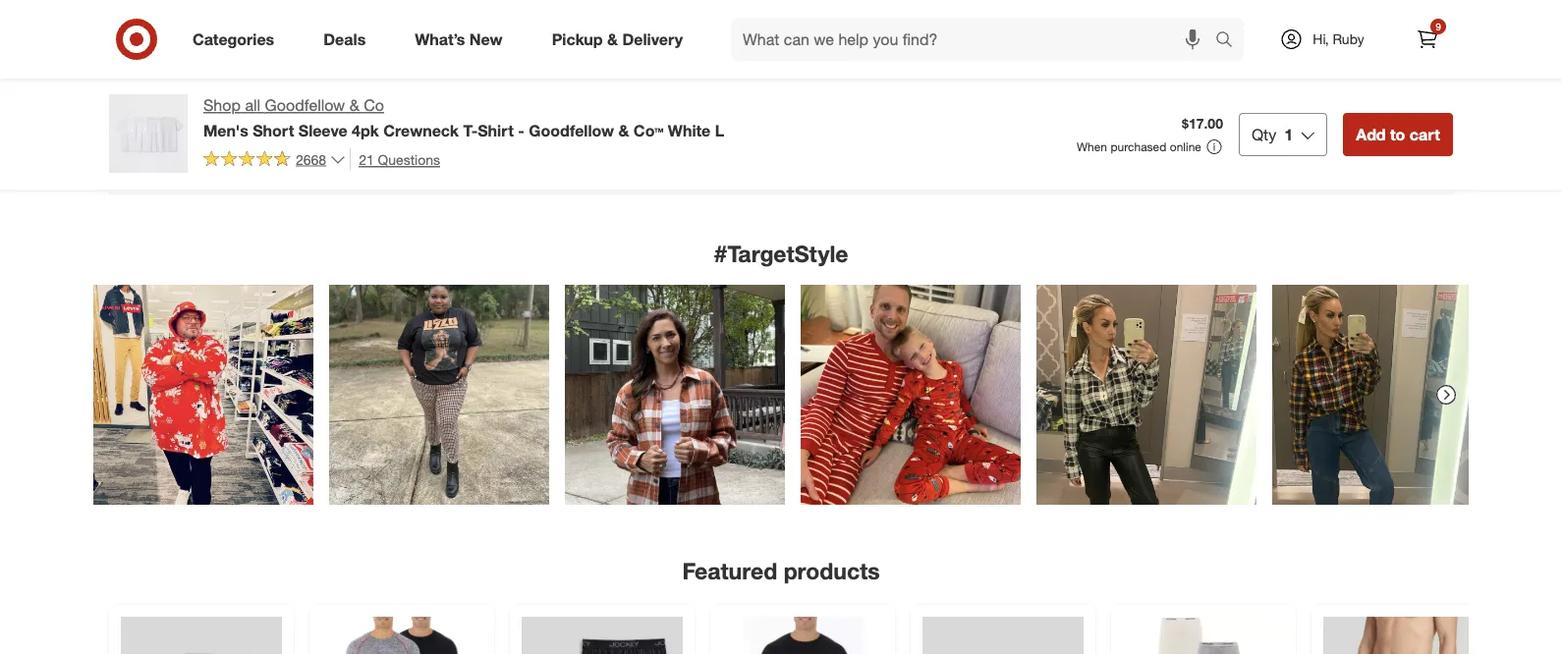 Task type: locate. For each thing, give the bounding box(es) containing it.
russell men's l2 performance baselayer thermal underwear shirt, 2 pack bundle image
[[321, 617, 483, 655]]

0 horizontal spatial goodfellow
[[265, 96, 345, 115]]

1 horizontal spatial goodfellow
[[529, 121, 614, 140]]

goodfellow right -
[[529, 121, 614, 140]]

& right pickup
[[607, 30, 618, 49]]

0 vertical spatial goodfellow
[[265, 96, 345, 115]]

1 horizontal spatial user image by @styledbyashleymuller image
[[1273, 285, 1493, 505]]

when purchased online
[[1077, 139, 1202, 154]]

& left the co
[[350, 96, 359, 115]]

user image by @larrythefairy image
[[93, 285, 313, 505]]

& left co™
[[619, 121, 629, 140]]

co
[[364, 96, 384, 115]]

image of men's short sleeve 4pk crewneck t-shirt - goodfellow & co™ white l image
[[109, 94, 188, 173]]

men's
[[203, 121, 248, 140]]

2 horizontal spatial &
[[619, 121, 629, 140]]

fruit of the loom mens and plus long underwear waffle thermal pants, 2-pack image
[[1123, 617, 1284, 655]]

9 link
[[1406, 18, 1450, 61]]

1 user image by @styledbyashleymuller image from the left
[[1037, 285, 1257, 505]]

user image by @styledbyashleymuller image
[[1037, 285, 1257, 505], [1273, 285, 1493, 505]]

cart
[[1410, 125, 1441, 144]]

shop all goodfellow & co men's short sleeve 4pk crewneck t-shirt - goodfellow & co™ white l
[[203, 96, 725, 140]]

featured
[[682, 557, 778, 585]]

qty 1
[[1252, 125, 1293, 144]]

hi, ruby
[[1313, 30, 1365, 48]]

jockey generation™ men's stay new magnolia leaves boxer briefs 3pk - blue l image
[[1324, 617, 1485, 655]]

1 horizontal spatial &
[[607, 30, 618, 49]]

add
[[1356, 125, 1386, 144]]

0 horizontal spatial &
[[350, 96, 359, 115]]

products
[[784, 557, 880, 585]]

goodfellow
[[265, 96, 345, 115], [529, 121, 614, 140]]

pickup
[[552, 30, 603, 49]]

shirt
[[478, 121, 514, 140]]

1 vertical spatial goodfellow
[[529, 121, 614, 140]]

21 questions link
[[350, 148, 440, 171]]

co™
[[634, 121, 664, 140]]

-
[[518, 121, 525, 140]]

all
[[245, 96, 260, 115]]

21
[[359, 151, 374, 168]]

0 horizontal spatial user image by @styledbyashleymuller image
[[1037, 285, 1257, 505]]

1
[[1285, 125, 1293, 144]]

goodfellow up the sleeve
[[265, 96, 345, 115]]

2668
[[296, 151, 326, 168]]

2668 link
[[203, 148, 346, 172]]

pickup & delivery link
[[535, 18, 708, 61]]

categories link
[[176, 18, 299, 61]]

&
[[607, 30, 618, 49], [350, 96, 359, 115], [619, 121, 629, 140]]

#targetstyle
[[714, 240, 849, 268]]

delivery
[[622, 30, 683, 49]]

user image by @_loveiske image
[[329, 285, 549, 505]]



Task type: vqa. For each thing, say whether or not it's contained in the screenshot.
the Cat
no



Task type: describe. For each thing, give the bounding box(es) containing it.
deals
[[324, 30, 366, 49]]

user image by @coachlorihess image
[[801, 285, 1021, 505]]

what's
[[415, 30, 465, 49]]

questions
[[378, 151, 440, 168]]

hi,
[[1313, 30, 1329, 48]]

online
[[1170, 139, 1202, 154]]

0 vertical spatial &
[[607, 30, 618, 49]]

add to cart
[[1356, 125, 1441, 144]]

jockey generation™ men's striped boxer briefs 3pk - blue/orange/coral red xl image
[[121, 617, 282, 655]]

2 vertical spatial &
[[619, 121, 629, 140]]

jockey generation™ men's boxer briefs 3pk - blue/orange/gray l image
[[923, 617, 1084, 655]]

l
[[715, 121, 725, 140]]

short
[[253, 121, 294, 140]]

to
[[1391, 125, 1406, 144]]

search
[[1207, 32, 1254, 51]]

search button
[[1207, 18, 1254, 65]]

what's new link
[[398, 18, 527, 61]]

ruby
[[1333, 30, 1365, 48]]

t-
[[463, 121, 478, 140]]

what's new
[[415, 30, 503, 49]]

categories
[[193, 30, 274, 49]]

purchased
[[1111, 139, 1167, 154]]

russell adult mens l2 performance baselayer thermal underwear long sleeve top image
[[722, 617, 883, 655]]

new
[[470, 30, 503, 49]]

21 questions
[[359, 151, 440, 168]]

crewneck
[[383, 121, 459, 140]]

deals link
[[307, 18, 390, 61]]

1 vertical spatial &
[[350, 96, 359, 115]]

add to cart button
[[1344, 113, 1453, 156]]

pickup & delivery
[[552, 30, 683, 49]]

white
[[668, 121, 711, 140]]

user image by @burntorangebuys image
[[565, 285, 785, 505]]

shop
[[203, 96, 241, 115]]

What can we help you find? suggestions appear below search field
[[731, 18, 1221, 61]]

qty
[[1252, 125, 1277, 144]]

4pk
[[352, 121, 379, 140]]

jockey generation™ men's micro stretch 3pk boxer briefs - black s image
[[522, 617, 683, 655]]

9
[[1436, 20, 1441, 32]]

2 user image by @styledbyashleymuller image from the left
[[1273, 285, 1493, 505]]

$17.00
[[1182, 115, 1223, 132]]

featured products
[[682, 557, 880, 585]]

sleeve
[[299, 121, 348, 140]]

when
[[1077, 139, 1108, 154]]



